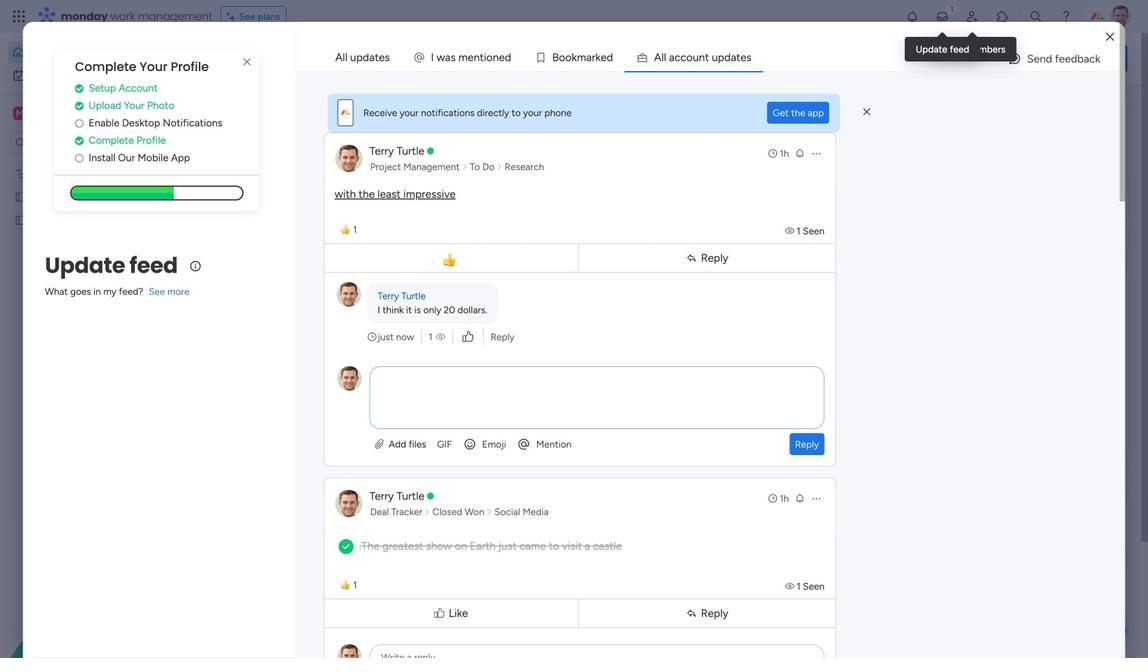 Task type: describe. For each thing, give the bounding box(es) containing it.
reminder image
[[795, 493, 806, 504]]

1 check circle image from the top
[[75, 83, 84, 94]]

1 circle o image from the top
[[75, 118, 84, 128]]

select product image
[[12, 10, 26, 23]]

getting started element
[[923, 498, 1128, 553]]

invite members image
[[966, 10, 980, 23]]

v2 user feedback image
[[934, 51, 944, 66]]

workspace selection element
[[13, 105, 114, 123]]

options image for reminder icon
[[811, 493, 822, 504]]

slider arrow image for reminder icon
[[487, 505, 493, 519]]

lottie animation image for the bottommost lottie animation 'element'
[[0, 520, 174, 658]]

add to favorites image
[[629, 250, 643, 264]]

monday marketplace image
[[996, 10, 1010, 23]]

workspace image
[[13, 106, 27, 121]]

update feed image
[[936, 10, 950, 23]]

close recently visited image
[[211, 111, 228, 128]]

1 horizontal spatial lottie animation element
[[536, 33, 921, 85]]

1 horizontal spatial public board image
[[452, 250, 467, 265]]

search everything image
[[1030, 10, 1043, 23]]

2 horizontal spatial public board image
[[676, 250, 691, 265]]

0 horizontal spatial slider arrow image
[[425, 505, 431, 519]]

1 element
[[349, 515, 366, 531]]

help image
[[1060, 10, 1074, 23]]

2 check circle image from the top
[[75, 101, 84, 111]]

add to favorites image
[[405, 417, 419, 431]]

v2 seen image
[[785, 581, 797, 593]]

component image for middle public board icon
[[452, 271, 464, 283]]

1 image
[[946, 1, 959, 16]]

2 vertical spatial option
[[0, 162, 174, 164]]

component image for the right public board icon
[[676, 271, 688, 283]]

close my workspaces image
[[211, 643, 228, 658]]

1 vertical spatial dapulse x slim image
[[864, 106, 871, 118]]

give feedback image
[[1009, 52, 1022, 66]]

3 check circle image from the top
[[75, 136, 84, 146]]



Task type: vqa. For each thing, say whether or not it's contained in the screenshot.
right 'DAPULSE X SLIM' ICON
no



Task type: locate. For each thing, give the bounding box(es) containing it.
0 horizontal spatial lottie animation element
[[0, 520, 174, 658]]

component image
[[452, 271, 464, 283], [676, 271, 688, 283]]

0 vertical spatial lottie animation element
[[536, 33, 921, 85]]

check circle image down workspace selection element at the top of the page
[[75, 136, 84, 146]]

1 vertical spatial lottie animation element
[[0, 520, 174, 658]]

help center element
[[923, 564, 1128, 619]]

1 horizontal spatial dapulse x slim image
[[864, 106, 871, 118]]

list box
[[0, 160, 174, 417]]

circle o image
[[75, 118, 84, 128], [75, 153, 84, 163]]

dapulse x slim image
[[1108, 99, 1124, 116]]

notifications image
[[906, 10, 920, 23]]

reminder image
[[795, 148, 806, 159]]

1 vertical spatial options image
[[811, 493, 822, 504]]

1 horizontal spatial v2 seen image
[[785, 225, 797, 237]]

2 horizontal spatial slider arrow image
[[497, 160, 503, 174]]

slider arrow image for reminder image
[[497, 160, 503, 174]]

1 vertical spatial check circle image
[[75, 101, 84, 111]]

circle o image down search in workspace field
[[75, 153, 84, 163]]

2 circle o image from the top
[[75, 153, 84, 163]]

contact sales element
[[923, 630, 1128, 658]]

0 vertical spatial options image
[[811, 148, 822, 159]]

1 options image from the top
[[811, 148, 822, 159]]

circle o image up search in workspace field
[[75, 118, 84, 128]]

dapulse x slim image
[[239, 54, 255, 70], [864, 106, 871, 118]]

public board image
[[14, 191, 27, 204]]

options image for reminder image
[[811, 148, 822, 159]]

1 vertical spatial circle o image
[[75, 153, 84, 163]]

lottie animation element
[[536, 33, 921, 85], [0, 520, 174, 658]]

2 vertical spatial check circle image
[[75, 136, 84, 146]]

2 component image from the left
[[676, 271, 688, 283]]

0 horizontal spatial dapulse x slim image
[[239, 54, 255, 70]]

v2 bolt switch image
[[1041, 51, 1049, 66]]

1 horizontal spatial component image
[[676, 271, 688, 283]]

1 horizontal spatial lottie animation image
[[536, 33, 921, 85]]

lottie animation image
[[536, 33, 921, 85], [0, 520, 174, 658]]

check circle image up workspace selection element at the top of the page
[[75, 83, 84, 94]]

options image right reminder icon
[[811, 493, 822, 504]]

tab list
[[324, 44, 1120, 71]]

public board image down public board image
[[14, 214, 27, 227]]

close image
[[1107, 32, 1115, 42]]

1 vertical spatial lottie animation image
[[0, 520, 174, 658]]

v2 like image
[[463, 330, 474, 345]]

0 vertical spatial circle o image
[[75, 118, 84, 128]]

check circle image
[[75, 83, 84, 94], [75, 101, 84, 111], [75, 136, 84, 146]]

2 options image from the top
[[811, 493, 822, 504]]

options image
[[811, 148, 822, 159], [811, 493, 822, 504]]

Search in workspace field
[[29, 135, 114, 151]]

remove from favorites image
[[405, 250, 419, 264]]

0 vertical spatial lottie animation image
[[536, 33, 921, 85]]

slider arrow image
[[497, 160, 503, 174], [425, 505, 431, 519], [487, 505, 493, 519]]

public board image
[[14, 214, 27, 227], [452, 250, 467, 265], [676, 250, 691, 265]]

1 horizontal spatial slider arrow image
[[487, 505, 493, 519]]

terry turtle image
[[1110, 5, 1132, 27]]

0 horizontal spatial component image
[[452, 271, 464, 283]]

check circle image up search in workspace field
[[75, 101, 84, 111]]

options image right reminder image
[[811, 148, 822, 159]]

1 vertical spatial option
[[8, 64, 166, 86]]

0 vertical spatial v2 seen image
[[785, 225, 797, 237]]

0 vertical spatial dapulse x slim image
[[239, 54, 255, 70]]

quick search results list box
[[211, 128, 890, 477]]

1 component image from the left
[[452, 271, 464, 283]]

0 horizontal spatial v2 seen image
[[436, 330, 446, 344]]

option
[[8, 41, 166, 63], [8, 64, 166, 86], [0, 162, 174, 164]]

0 vertical spatial check circle image
[[75, 83, 84, 94]]

0 horizontal spatial lottie animation image
[[0, 520, 174, 658]]

lottie animation image for rightmost lottie animation 'element'
[[536, 33, 921, 85]]

1 vertical spatial v2 seen image
[[436, 330, 446, 344]]

v2 seen image
[[785, 225, 797, 237], [436, 330, 446, 344]]

0 horizontal spatial public board image
[[14, 214, 27, 227]]

tab
[[324, 44, 402, 71]]

slider arrow image
[[462, 160, 468, 174]]

see plans image
[[227, 9, 239, 24]]

public board image right the remove from favorites icon
[[452, 250, 467, 265]]

public board image right add to favorites icon
[[676, 250, 691, 265]]

0 vertical spatial option
[[8, 41, 166, 63]]

dapulse attachment image
[[375, 439, 384, 450]]



